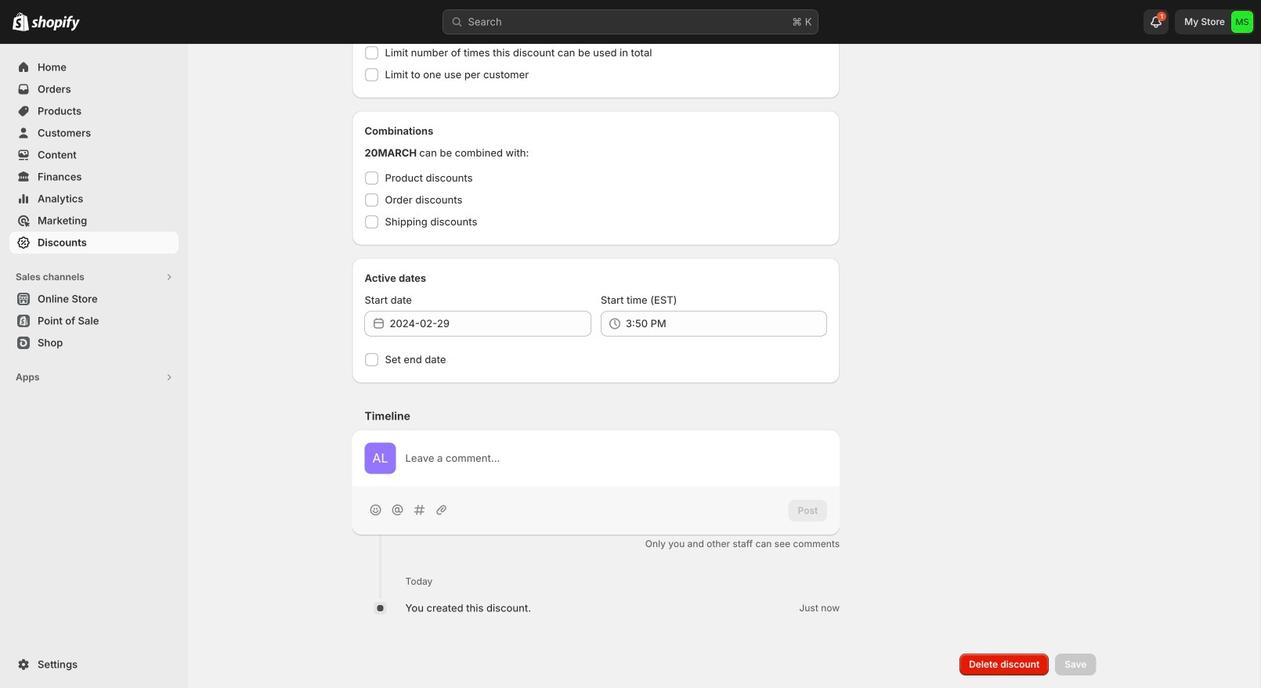 Task type: locate. For each thing, give the bounding box(es) containing it.
shopify image
[[13, 12, 29, 31], [31, 15, 80, 31]]

YYYY-MM-DD text field
[[390, 311, 591, 336]]

Enter time text field
[[626, 311, 827, 336]]

my store image
[[1232, 11, 1254, 33]]



Task type: vqa. For each thing, say whether or not it's contained in the screenshot.
Leave a comment... TEXT FIELD
yes



Task type: describe. For each thing, give the bounding box(es) containing it.
1 horizontal spatial shopify image
[[31, 15, 80, 31]]

Leave a comment... text field
[[405, 451, 827, 467]]

avatar with initials a l image
[[365, 443, 396, 474]]

0 horizontal spatial shopify image
[[13, 12, 29, 31]]



